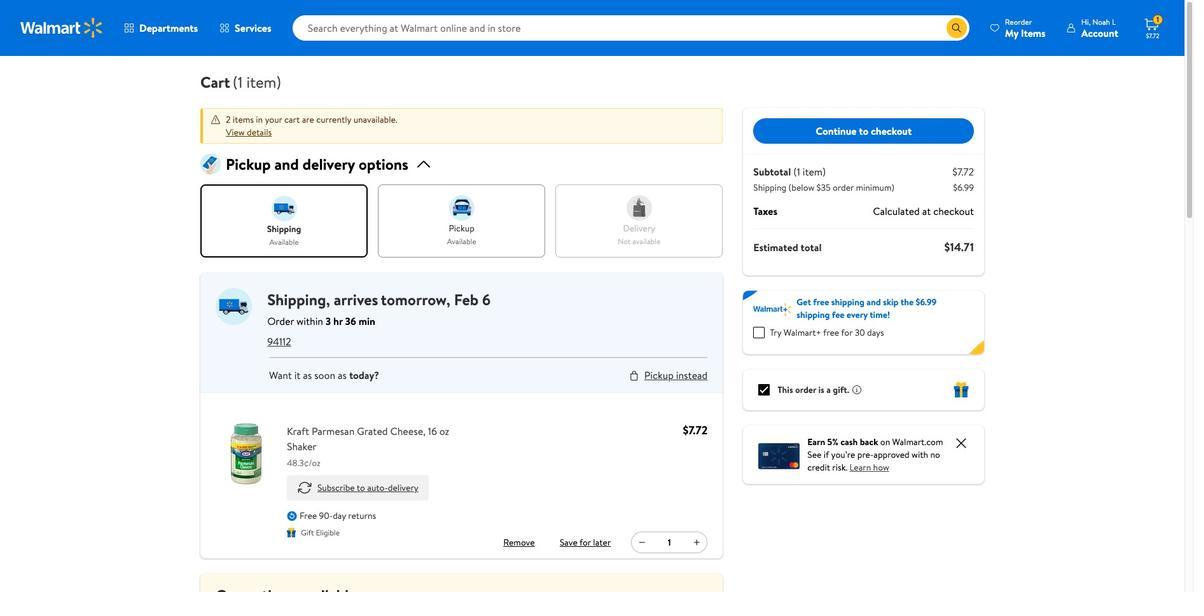 Task type: locate. For each thing, give the bounding box(es) containing it.
available down intent image for shipping
[[270, 236, 299, 247]]

free down "fee"
[[824, 326, 840, 339]]

want
[[269, 369, 292, 383]]

0 vertical spatial pickup
[[226, 153, 271, 175]]

kraft parmesan grated cheese, 16 oz shaker, with add-on services, 48.3¢/oz, 1 in cart gift eligible image
[[216, 424, 277, 485]]

skip
[[883, 296, 899, 309]]

0 horizontal spatial checkout
[[871, 124, 912, 138]]

available inside shipping available
[[270, 236, 299, 247]]

0 horizontal spatial shipping
[[267, 289, 326, 311]]

a
[[827, 384, 831, 396]]

free
[[814, 296, 829, 309], [824, 326, 840, 339]]

2 vertical spatial delivery
[[388, 482, 419, 495]]

learn more about gifting image
[[852, 385, 862, 395]]

1 vertical spatial shipping
[[267, 289, 326, 311]]

1
[[1157, 14, 1160, 25], [668, 536, 671, 549]]

reorder
[[1005, 16, 1032, 27]]

1 horizontal spatial and
[[867, 296, 881, 309]]

estimated total
[[754, 240, 822, 254]]

cart_gic_illustration image
[[200, 154, 221, 174]]

total
[[801, 240, 822, 254]]

to for subscribe
[[357, 482, 365, 495]]

0 vertical spatial checkout
[[871, 124, 912, 138]]

(1
[[233, 71, 243, 93], [794, 165, 801, 179]]

delivery
[[303, 153, 355, 175], [623, 222, 656, 235], [388, 482, 419, 495]]

0 vertical spatial for
[[842, 326, 853, 339]]

$6.99
[[954, 181, 974, 194], [916, 296, 937, 309]]

back
[[860, 436, 879, 449]]

as right 'soon'
[[338, 369, 347, 383]]

1 horizontal spatial $6.99
[[954, 181, 974, 194]]

shipping for (below
[[754, 181, 787, 194]]

0 vertical spatial to
[[859, 124, 869, 138]]

0 horizontal spatial (1
[[233, 71, 243, 93]]

learn
[[850, 461, 871, 474]]

1 vertical spatial (1
[[794, 165, 801, 179]]

within
[[297, 315, 323, 329]]

calculated
[[873, 204, 920, 218]]

arrives
[[334, 289, 378, 311]]

$6.99 inside get free shipping and skip the $6.99 shipping fee every time!
[[916, 296, 937, 309]]

6
[[482, 289, 491, 311]]

2
[[226, 113, 231, 126]]

and
[[275, 153, 299, 175], [867, 296, 881, 309]]

1 horizontal spatial delivery
[[388, 482, 419, 495]]

1 horizontal spatial available
[[447, 236, 476, 247]]

order left is on the bottom right
[[796, 384, 817, 396]]

1 vertical spatial for
[[580, 536, 591, 549]]

intent image for delivery image
[[627, 195, 652, 221]]

(1 up (below
[[794, 165, 801, 179]]

0 vertical spatial $7.72
[[1146, 31, 1160, 40]]

shipping inside shipping , arrives tomorrow, feb 6 order within 3 hr 36 min 94112
[[267, 289, 326, 311]]

free inside get free shipping and skip the $6.99 shipping fee every time!
[[814, 296, 829, 309]]

delivery inside "button"
[[388, 482, 419, 495]]

0 vertical spatial delivery
[[303, 153, 355, 175]]

$7.72 up calculated at checkout at the top of the page
[[953, 165, 974, 179]]

1 horizontal spatial to
[[859, 124, 869, 138]]

with
[[912, 449, 929, 461]]

shipping
[[267, 223, 301, 235], [832, 296, 865, 309], [797, 309, 830, 321]]

48.3¢/oz
[[287, 457, 321, 470]]

parmesan
[[312, 425, 355, 439]]

min
[[359, 315, 375, 329]]

noah
[[1093, 16, 1111, 27]]

0 horizontal spatial item)
[[247, 71, 281, 93]]

1 vertical spatial checkout
[[934, 204, 974, 218]]

shaker
[[287, 440, 317, 454]]

1 for 1 $7.72
[[1157, 14, 1160, 25]]

as
[[303, 369, 312, 383], [338, 369, 347, 383]]

shipping up within
[[267, 289, 326, 311]]

94112
[[267, 335, 291, 349]]

cheese,
[[390, 425, 426, 439]]

Walmart Site-Wide search field
[[293, 15, 970, 41]]

currently
[[316, 113, 351, 126]]

delivery down kraft parmesan grated cheese, 16 oz shaker link
[[388, 482, 419, 495]]

0 horizontal spatial as
[[303, 369, 312, 383]]

2 as from the left
[[338, 369, 347, 383]]

0 horizontal spatial to
[[357, 482, 365, 495]]

shipping up 'walmart+'
[[797, 309, 830, 321]]

oz
[[440, 425, 449, 439]]

pickup down the view details button
[[226, 153, 271, 175]]

0 horizontal spatial and
[[275, 153, 299, 175]]

0 horizontal spatial delivery
[[303, 153, 355, 175]]

checkout
[[871, 124, 912, 138], [934, 204, 974, 218]]

0 horizontal spatial $6.99
[[916, 296, 937, 309]]

remove button
[[499, 533, 540, 553]]

1 horizontal spatial as
[[338, 369, 347, 383]]

0 vertical spatial (1
[[233, 71, 243, 93]]

0 horizontal spatial 1
[[668, 536, 671, 549]]

shipping up the 30
[[832, 296, 865, 309]]

as right it
[[303, 369, 312, 383]]

1 vertical spatial to
[[357, 482, 365, 495]]

$6.99 right the
[[916, 296, 937, 309]]

1 horizontal spatial pickup
[[645, 369, 674, 383]]

1 vertical spatial $7.72
[[953, 165, 974, 179]]

checkout right continue
[[871, 124, 912, 138]]

order right $35
[[833, 181, 854, 194]]

1 horizontal spatial checkout
[[934, 204, 974, 218]]

$6.99 up calculated at checkout at the top of the page
[[954, 181, 974, 194]]

1 vertical spatial free
[[824, 326, 840, 339]]

unavailable.
[[354, 113, 398, 126]]

shipping down intent image for shipping
[[267, 223, 301, 235]]

walmart.com
[[893, 436, 943, 449]]

shipping down the subtotal
[[754, 181, 787, 194]]

2 horizontal spatial $7.72
[[1146, 31, 1160, 40]]

1 left 'increase quantity kraft parmesan grated cheese, 16 oz shaker, current quantity 1' icon
[[668, 536, 671, 549]]

0 horizontal spatial available
[[270, 236, 299, 247]]

list
[[200, 185, 723, 258]]

order
[[267, 315, 294, 329]]

1 inside 1 $7.72
[[1157, 14, 1160, 25]]

0 vertical spatial shipping
[[754, 181, 787, 194]]

(1 right cart
[[233, 71, 243, 93]]

$7.72 right account
[[1146, 31, 1160, 40]]

(1 for subtotal
[[794, 165, 801, 179]]

2 items in your cart are currently unavailable. view details
[[226, 113, 398, 139]]

16
[[428, 425, 437, 439]]

0 horizontal spatial pickup
[[226, 153, 271, 175]]

checkout inside button
[[871, 124, 912, 138]]

and left skip
[[867, 296, 881, 309]]

0 horizontal spatial shipping
[[267, 223, 301, 235]]

pickup for pickup and delivery options
[[226, 153, 271, 175]]

1 vertical spatial delivery
[[623, 222, 656, 235]]

to right continue
[[859, 124, 869, 138]]

$7.72
[[1146, 31, 1160, 40], [953, 165, 974, 179], [683, 423, 708, 439]]

0 horizontal spatial for
[[580, 536, 591, 549]]

save for later button
[[557, 533, 614, 553]]

(1 for cart
[[233, 71, 243, 93]]

pickup instead
[[645, 369, 708, 383]]

2 horizontal spatial shipping
[[832, 296, 865, 309]]

alert
[[200, 108, 723, 144]]

5%
[[828, 436, 839, 449]]

1 vertical spatial pickup
[[645, 369, 674, 383]]

credit
[[808, 461, 831, 474]]

$7.72 down instead
[[683, 423, 708, 439]]

available
[[633, 236, 661, 247]]

0 vertical spatial free
[[814, 296, 829, 309]]

delivery down 2 items in your cart are currently unavailable. view details
[[303, 153, 355, 175]]

1 horizontal spatial shipping
[[754, 181, 787, 194]]

details
[[247, 126, 272, 139]]

for right save
[[580, 536, 591, 549]]

delivery inside delivery not available
[[623, 222, 656, 235]]

1 vertical spatial $6.99
[[916, 296, 937, 309]]

banner
[[744, 291, 985, 354]]

1 horizontal spatial for
[[842, 326, 853, 339]]

subscribe to auto-delivery
[[318, 482, 419, 495]]

0 vertical spatial and
[[275, 153, 299, 175]]

cart
[[200, 71, 230, 93]]

$35
[[817, 181, 831, 194]]

90-
[[319, 510, 333, 523]]

item) up in
[[247, 71, 281, 93]]

capital one credit card image
[[759, 441, 800, 469]]

for inside save for later button
[[580, 536, 591, 549]]

2 horizontal spatial delivery
[[623, 222, 656, 235]]

subscribe
[[318, 482, 355, 495]]

pickup
[[226, 153, 271, 175], [645, 369, 674, 383]]

gifteligibleicon image
[[287, 528, 296, 538]]

1 vertical spatial order
[[796, 384, 817, 396]]

30
[[855, 326, 865, 339]]

intent image for pickup image
[[449, 195, 475, 221]]

to inside "button"
[[357, 482, 365, 495]]

pickup left instead
[[645, 369, 674, 383]]

my
[[1005, 26, 1019, 40]]

kraft parmesan grated cheese, 16 oz shaker 48.3¢/oz
[[287, 425, 449, 470]]

view
[[226, 126, 245, 139]]

free right get
[[814, 296, 829, 309]]

and up intent image for shipping
[[275, 153, 299, 175]]

1 horizontal spatial item)
[[803, 165, 826, 179]]

hr
[[334, 315, 343, 329]]

try
[[770, 326, 782, 339]]

subtotal (1 item)
[[754, 165, 826, 179]]

available for shipping
[[270, 236, 299, 247]]

1 horizontal spatial (1
[[794, 165, 801, 179]]

0 vertical spatial 1
[[1157, 14, 1160, 25]]

shipping (below $35 order minimum)
[[754, 181, 895, 194]]

walmart image
[[20, 18, 103, 38]]

at
[[923, 204, 931, 218]]

Search search field
[[293, 15, 970, 41]]

see if you're pre-approved with no credit risk.
[[808, 449, 940, 474]]

0 vertical spatial item)
[[247, 71, 281, 93]]

delivery up available
[[623, 222, 656, 235]]

to inside button
[[859, 124, 869, 138]]

pre-
[[858, 449, 874, 461]]

1 right l
[[1157, 14, 1160, 25]]

1 vertical spatial 1
[[668, 536, 671, 549]]

1 horizontal spatial 1
[[1157, 14, 1160, 25]]

available down pickup at the left top of the page
[[447, 236, 476, 247]]

shipping, arrives tomorrow, feb 6 94112 element
[[200, 273, 723, 357]]

item) up $35
[[803, 165, 826, 179]]

continue
[[816, 124, 857, 138]]

checkout right at
[[934, 204, 974, 218]]

for left the 30
[[842, 326, 853, 339]]

1 horizontal spatial order
[[833, 181, 854, 194]]

0 horizontal spatial $7.72
[[683, 423, 708, 439]]

1 vertical spatial and
[[867, 296, 881, 309]]

to left auto-
[[357, 482, 365, 495]]

approved
[[874, 449, 910, 461]]

1 for 1
[[668, 536, 671, 549]]

1 vertical spatial item)
[[803, 165, 826, 179]]



Task type: describe. For each thing, give the bounding box(es) containing it.
later
[[593, 536, 611, 549]]

banner containing get free shipping and skip the $6.99 shipping fee every time!
[[744, 291, 985, 354]]

earn
[[808, 436, 826, 449]]

checkout for continue to checkout
[[871, 124, 912, 138]]

decrease quantity kraft parmesan grated cheese, 16 oz shaker, current quantity 1 image
[[637, 538, 647, 548]]

pickup available
[[447, 222, 476, 247]]

learn how
[[850, 461, 890, 474]]

services
[[235, 21, 272, 35]]

to for continue
[[859, 124, 869, 138]]

1 horizontal spatial $7.72
[[953, 165, 974, 179]]

hi, noah l account
[[1082, 16, 1119, 40]]

the
[[901, 296, 914, 309]]

pickup and delivery options button
[[200, 153, 723, 175]]

no
[[931, 449, 940, 461]]

94112 button
[[267, 335, 291, 349]]

cart
[[284, 113, 300, 126]]

checkout for calculated at checkout
[[934, 204, 974, 218]]

minimum)
[[856, 181, 895, 194]]

get
[[797, 296, 811, 309]]

in
[[256, 113, 263, 126]]

gift.
[[833, 384, 850, 396]]

delivery not available
[[618, 222, 661, 247]]

This order is a gift. checkbox
[[759, 384, 770, 396]]

subscribe to auto-delivery button
[[287, 476, 429, 501]]

today?
[[349, 369, 379, 383]]

eligible
[[316, 527, 340, 538]]

see
[[808, 449, 822, 461]]

account
[[1082, 26, 1119, 40]]

taxes
[[754, 204, 778, 218]]

kraft
[[287, 425, 309, 439]]

and inside get free shipping and skip the $6.99 shipping fee every time!
[[867, 296, 881, 309]]

options
[[359, 153, 409, 175]]

shipping available
[[267, 223, 301, 247]]

on
[[881, 436, 890, 449]]

estimated
[[754, 240, 799, 254]]

free 90-day returns
[[300, 510, 376, 523]]

how
[[874, 461, 890, 474]]

cash
[[841, 436, 858, 449]]

continue to checkout button
[[754, 118, 974, 144]]

if
[[824, 449, 829, 461]]

feb
[[454, 289, 479, 311]]

earn 5% cash back on walmart.com
[[808, 436, 943, 449]]

learn how link
[[850, 461, 890, 474]]

$14.71
[[945, 239, 974, 255]]

services button
[[209, 13, 282, 43]]

,
[[326, 289, 330, 311]]

36
[[345, 315, 356, 329]]

your
[[265, 113, 282, 126]]

walmart+
[[784, 326, 822, 339]]

1 horizontal spatial shipping
[[797, 309, 830, 321]]

try walmart+ free for 30 days
[[770, 326, 884, 339]]

pickup
[[449, 222, 475, 235]]

not
[[618, 236, 631, 247]]

save
[[560, 536, 578, 549]]

this
[[778, 384, 793, 396]]

(below
[[789, 181, 815, 194]]

time!
[[870, 309, 890, 321]]

for inside banner
[[842, 326, 853, 339]]

pickup instead button
[[645, 369, 708, 383]]

0 horizontal spatial order
[[796, 384, 817, 396]]

walmart plus image
[[754, 304, 792, 316]]

available for pickup
[[447, 236, 476, 247]]

1 $7.72
[[1146, 14, 1160, 40]]

intent image for shipping image
[[271, 196, 297, 221]]

2 vertical spatial $7.72
[[683, 423, 708, 439]]

calculated at checkout
[[873, 204, 974, 218]]

gift
[[301, 527, 314, 538]]

0 vertical spatial $6.99
[[954, 181, 974, 194]]

continue to checkout
[[816, 124, 912, 138]]

Try Walmart+ free for 30 days checkbox
[[754, 327, 765, 339]]

dismiss capital one banner image
[[954, 436, 969, 451]]

pickup for pickup instead
[[645, 369, 674, 383]]

item) for subtotal (1 item)
[[803, 165, 826, 179]]

want it as soon as today?
[[269, 369, 379, 383]]

gifting image
[[954, 382, 969, 398]]

1 as from the left
[[303, 369, 312, 383]]

get free shipping and skip the $6.99 shipping fee every time!
[[797, 296, 937, 321]]

grated
[[357, 425, 388, 439]]

alert containing 2 items in your cart are currently unavailable.
[[200, 108, 723, 144]]

shipping for ,
[[267, 289, 326, 311]]

0 vertical spatial order
[[833, 181, 854, 194]]

3
[[326, 315, 331, 329]]

fulfillment logo image
[[216, 288, 252, 325]]

list containing pickup
[[200, 185, 723, 258]]

increase quantity kraft parmesan grated cheese, 16 oz shaker, current quantity 1 image
[[692, 538, 702, 548]]

free
[[300, 510, 317, 523]]

save for later
[[560, 536, 611, 549]]

reorder my items
[[1005, 16, 1046, 40]]

pickup and delivery options
[[226, 153, 409, 175]]

instead
[[676, 369, 708, 383]]

risk.
[[833, 461, 848, 474]]

remove
[[504, 536, 535, 549]]

days
[[867, 326, 884, 339]]

items
[[1021, 26, 1046, 40]]

you're
[[832, 449, 856, 461]]

are
[[302, 113, 314, 126]]

hi,
[[1082, 16, 1091, 27]]

view details button
[[226, 126, 272, 139]]

search icon image
[[952, 23, 962, 33]]

it
[[294, 369, 301, 383]]

subtotal
[[754, 165, 791, 179]]

item) for cart (1 item)
[[247, 71, 281, 93]]

tomorrow,
[[381, 289, 451, 311]]

gift eligible
[[301, 527, 340, 538]]

kraft parmesan grated cheese, 16 oz shaker link
[[287, 424, 480, 455]]



Task type: vqa. For each thing, say whether or not it's contained in the screenshot.
Seafood related to Meat & Seafood
no



